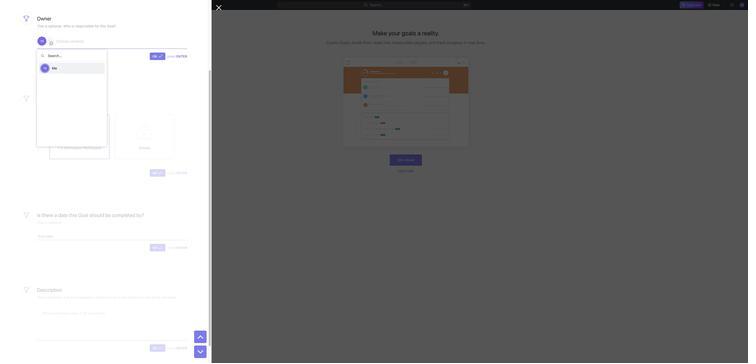 Task type: locate. For each thing, give the bounding box(es) containing it.
ok
[[153, 54, 157, 58], [153, 171, 157, 175], [153, 246, 157, 250], [153, 347, 157, 351]]

down
[[374, 40, 383, 45]]

goal right this
[[78, 213, 88, 218]]

1 workspace from the left
[[64, 146, 82, 150]]

1 press enter from the top
[[168, 54, 187, 58]]

a left the "date"
[[54, 213, 57, 218]]

me
[[52, 66, 57, 70]]

track
[[437, 40, 446, 45]]

1 ok from the top
[[153, 54, 157, 58]]

press for is there a date this goal should be completed by?
[[168, 246, 176, 250]]

create
[[326, 40, 339, 45]]

dialog
[[0, 0, 222, 364]]

3 press enter from the top
[[168, 246, 187, 250]]

0 vertical spatial a
[[418, 29, 421, 37]]

and
[[429, 40, 436, 45]]

1 vertical spatial tb
[[43, 67, 47, 70]]

4 ok from the top
[[153, 347, 157, 351]]

ok for description
[[153, 347, 157, 351]]

more
[[407, 169, 414, 173]]

them
[[363, 40, 372, 45]]

real-
[[469, 40, 477, 45]]

3 press from the top
[[168, 246, 176, 250]]

ok button
[[150, 53, 166, 60], [150, 170, 166, 177], [150, 245, 166, 252], [150, 345, 166, 353]]

0 vertical spatial tb
[[40, 40, 44, 43]]

targets,
[[414, 40, 428, 45]]

learn
[[398, 169, 406, 173]]

3 ok button from the top
[[150, 245, 166, 252]]

ok button for is there a date this goal should be completed by?
[[150, 245, 166, 252]]

tb
[[40, 40, 44, 43], [43, 67, 47, 70]]

1 horizontal spatial workspace
[[83, 146, 101, 150]]

tb left me
[[43, 67, 47, 70]]

tb inside dropdown button
[[40, 40, 44, 43]]

press enter
[[168, 54, 187, 58], [168, 171, 187, 175], [168, 246, 187, 250], [168, 347, 187, 351]]

new
[[713, 3, 721, 7]]

0 vertical spatial goal
[[407, 158, 415, 162]]

4 ok button from the top
[[150, 345, 166, 353]]

enter
[[177, 54, 187, 58], [177, 171, 187, 175], [177, 246, 187, 250], [177, 347, 187, 351]]

⌘k
[[464, 3, 469, 7]]

tb left choose
[[40, 40, 44, 43]]

enter for description
[[177, 347, 187, 351]]

create goals, break them down into measurable targets, and track progress in real-time.
[[326, 40, 486, 45]]

2 vertical spatial a
[[54, 213, 57, 218]]

ok for owner
[[153, 54, 157, 58]]

1 press from the top
[[168, 54, 176, 58]]

goal
[[407, 158, 415, 162], [78, 213, 88, 218]]

ok button for owner
[[150, 53, 166, 60]]

owner(s)
[[70, 39, 84, 43]]

a up 'targets,'
[[418, 29, 421, 37]]

by?
[[137, 213, 144, 218]]

press enter for owner
[[168, 54, 187, 58]]

4 press from the top
[[168, 347, 176, 351]]

tree
[[2, 104, 61, 171]]

a
[[418, 29, 421, 37], [404, 158, 406, 162], [54, 213, 57, 218]]

a right set
[[404, 158, 406, 162]]

4 enter from the top
[[177, 347, 187, 351]]

progress
[[447, 40, 463, 45]]

3 enter from the top
[[177, 246, 187, 250]]

1 vertical spatial goal
[[78, 213, 88, 218]]

goal right set
[[407, 158, 415, 162]]

2 workspace from the left
[[83, 146, 101, 150]]

0 horizontal spatial goal
[[78, 213, 88, 218]]

there
[[42, 213, 53, 218]]

workspace
[[64, 146, 82, 150], [83, 146, 101, 150]]

break
[[352, 40, 362, 45]]

1 enter from the top
[[177, 54, 187, 58]]

0 horizontal spatial workspace
[[64, 146, 82, 150]]

4 press enter from the top
[[168, 347, 187, 351]]

press
[[168, 54, 176, 58], [168, 171, 176, 175], [168, 246, 176, 250], [168, 347, 176, 351]]

date
[[58, 213, 68, 218]]

private
[[139, 146, 150, 150]]

0 horizontal spatial a
[[54, 213, 57, 218]]

3 ok from the top
[[153, 246, 157, 250]]

1 vertical spatial a
[[404, 158, 406, 162]]

set a goal
[[398, 158, 415, 162]]

upgrade
[[687, 3, 702, 7]]

1 ok button from the top
[[150, 53, 166, 60]]



Task type: describe. For each thing, give the bounding box(es) containing it.
goals
[[402, 29, 417, 37]]

make your goals a reality.
[[373, 29, 440, 37]]

2 ok button from the top
[[150, 170, 166, 177]]

make
[[373, 29, 387, 37]]

2 enter from the top
[[177, 171, 187, 175]]

choose owner(s)
[[56, 39, 84, 43]]

new button
[[706, 1, 724, 9]]

in
[[464, 40, 468, 45]]

t's workspace workspace
[[58, 146, 101, 150]]

press for owner
[[168, 54, 176, 58]]

t's
[[58, 146, 63, 150]]

2 press enter from the top
[[168, 171, 187, 175]]

owner
[[37, 16, 52, 22]]

press enter for description
[[168, 347, 187, 351]]

2 ok from the top
[[153, 171, 157, 175]]

upgrade link
[[680, 1, 704, 8]]

learn more
[[398, 169, 414, 173]]

your
[[389, 29, 401, 37]]

1 horizontal spatial goal
[[407, 158, 415, 162]]

goals,
[[340, 40, 351, 45]]

reality.
[[422, 29, 440, 37]]

measurable
[[392, 40, 413, 45]]

ok for is there a date this goal should be completed by?
[[153, 246, 157, 250]]

press enter for is there a date this goal should be completed by?
[[168, 246, 187, 250]]

description
[[37, 288, 62, 294]]

a inside dialog
[[54, 213, 57, 218]]

enter for is there a date this goal should be completed by?
[[177, 246, 187, 250]]

choose
[[56, 39, 69, 43]]

into
[[384, 40, 391, 45]]

Search... text field
[[37, 50, 107, 62]]

ok button for description
[[150, 345, 166, 353]]

dialog containing owner
[[0, 0, 222, 364]]

enter for owner
[[177, 54, 187, 58]]

time.
[[477, 40, 486, 45]]

tb button
[[37, 36, 54, 46]]

2 press from the top
[[168, 171, 176, 175]]

this
[[69, 213, 77, 218]]

set
[[398, 158, 403, 162]]

tree inside "sidebar" navigation
[[2, 104, 61, 171]]

sidebar navigation
[[0, 10, 64, 364]]

completed
[[112, 213, 135, 218]]

is
[[37, 213, 41, 218]]

learn more link
[[398, 169, 414, 173]]

is there a date this goal should be completed by?
[[37, 213, 144, 218]]

1 horizontal spatial a
[[404, 158, 406, 162]]

press for description
[[168, 347, 176, 351]]

be
[[105, 213, 111, 218]]

search...
[[370, 3, 385, 7]]

should
[[89, 213, 104, 218]]

2 horizontal spatial a
[[418, 29, 421, 37]]



Task type: vqa. For each thing, say whether or not it's contained in the screenshot.
enter
yes



